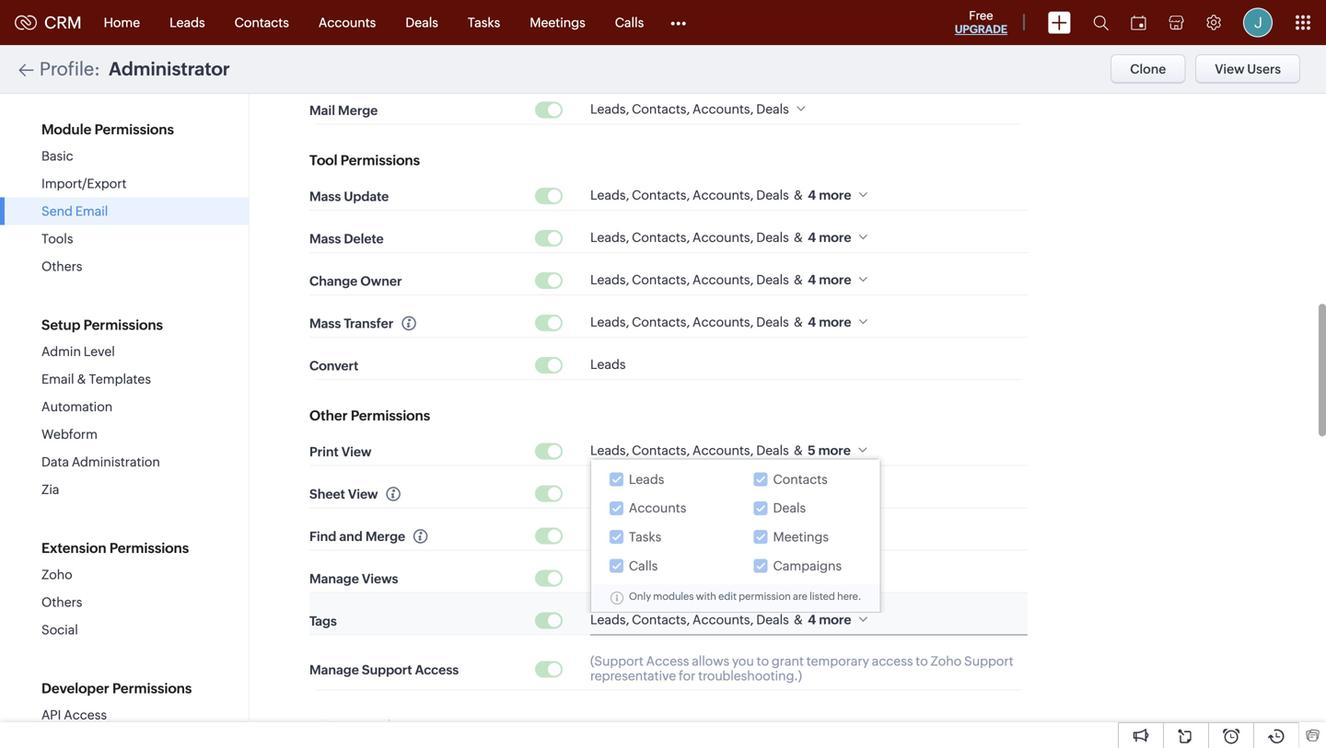 Task type: describe. For each thing, give the bounding box(es) containing it.
admin level
[[41, 344, 115, 359]]

permissions for developer permissions
[[112, 681, 192, 697]]

1 others from the top
[[41, 259, 82, 274]]

& for change owner
[[794, 273, 803, 287]]

find
[[309, 530, 336, 544]]

1 vertical spatial calls
[[629, 559, 658, 574]]

5 accounts, from the top
[[693, 315, 754, 330]]

3 leads, from the top
[[590, 230, 629, 245]]

leads, contacts, accounts, deals, campaigns
[[590, 486, 864, 501]]

setup
[[41, 317, 80, 333]]

9 accounts, from the top
[[693, 613, 754, 628]]

extension permissions
[[41, 541, 189, 557]]

6 leads, from the top
[[590, 443, 629, 458]]

& for print view
[[794, 443, 803, 458]]

extension
[[41, 541, 106, 557]]

you
[[732, 654, 754, 669]]

automation
[[41, 400, 112, 414]]

view users
[[1215, 62, 1281, 76]]

mass update
[[309, 189, 389, 204]]

allows
[[692, 654, 729, 669]]

1 vertical spatial tasks
[[629, 530, 661, 545]]

only modules with edit permission are listed here.
[[629, 591, 861, 603]]

modules
[[653, 591, 694, 603]]

tools
[[41, 232, 73, 246]]

clone
[[1130, 62, 1166, 76]]

contacts link
[[220, 0, 304, 45]]

social
[[41, 623, 78, 638]]

logo image
[[15, 15, 37, 30]]

zia
[[41, 483, 59, 497]]

data
[[41, 455, 69, 470]]

tool permissions
[[309, 152, 420, 169]]

crm
[[44, 13, 82, 32]]

9 contacts, from the top
[[632, 613, 690, 628]]

permissions for setup permissions
[[84, 317, 163, 333]]

view for custom view
[[640, 570, 670, 585]]

view inside button
[[1215, 62, 1245, 76]]

developer
[[41, 681, 109, 697]]

administrator
[[109, 58, 230, 80]]

print view
[[309, 445, 371, 460]]

convert
[[309, 359, 358, 374]]

6 accounts, from the top
[[693, 443, 754, 458]]

leads, contacts, accounts, deals & 4 more for update
[[590, 188, 851, 203]]

deals link
[[391, 0, 453, 45]]

1 leads, from the top
[[590, 102, 629, 116]]

permissions down manage support access
[[394, 719, 473, 735]]

permissions for tool permissions
[[341, 152, 420, 169]]

support inside (support access allows you to grant temporary access to zoho support representative for troubleshooting.)
[[964, 654, 1013, 669]]

tasks link
[[453, 0, 515, 45]]

manage views
[[309, 572, 398, 587]]

data administration
[[41, 455, 160, 470]]

8 leads, from the top
[[590, 528, 629, 543]]

1 horizontal spatial accounts
[[629, 501, 686, 516]]

4 leads, from the top
[[590, 273, 629, 287]]

6 contacts, from the top
[[632, 443, 690, 458]]

users
[[1247, 62, 1281, 76]]

1 horizontal spatial meetings
[[773, 530, 829, 545]]

module permissions
[[41, 122, 174, 138]]

troubleshooting.)
[[698, 669, 802, 684]]

1 accounts, from the top
[[693, 102, 754, 116]]

admin for admin level
[[41, 344, 81, 359]]

view for print view
[[341, 445, 371, 460]]

tags
[[309, 614, 337, 629]]

profile : administrator
[[39, 58, 230, 80]]

profile
[[39, 58, 94, 80]]

admin for admin level permissions
[[309, 719, 353, 735]]

and
[[339, 530, 363, 544]]

& for mass update
[[794, 188, 803, 203]]

4 for owner
[[808, 273, 816, 287]]

representative
[[590, 669, 676, 684]]

templates
[[89, 372, 151, 387]]

view for sheet view
[[348, 487, 378, 502]]

mass delete
[[309, 232, 384, 246]]

permission
[[739, 591, 791, 603]]

find and merge
[[309, 530, 405, 544]]

5 leads, contacts, accounts, deals & 4 more from the top
[[590, 613, 851, 628]]

listed
[[810, 591, 835, 603]]

view users button
[[1196, 54, 1300, 84]]

5 4 from the top
[[808, 613, 816, 628]]

mass for mass update
[[309, 189, 341, 204]]

manage support access
[[309, 663, 459, 678]]

for
[[679, 669, 696, 684]]

more for view
[[818, 443, 851, 458]]

api access
[[41, 708, 107, 723]]

leads link
[[155, 0, 220, 45]]

4 for update
[[808, 188, 816, 203]]

send email
[[41, 204, 108, 219]]

access for api access
[[64, 708, 107, 723]]

access
[[872, 654, 913, 669]]

clone button
[[1111, 54, 1186, 84]]

edit
[[718, 591, 737, 603]]

5
[[808, 443, 816, 458]]

:
[[94, 58, 100, 80]]

& for tags
[[794, 613, 803, 628]]

4 accounts, from the top
[[693, 273, 754, 287]]

1 vertical spatial campaigns
[[773, 559, 842, 574]]

home
[[104, 15, 140, 30]]

mail merge
[[309, 103, 378, 118]]

upgrade
[[955, 23, 1007, 35]]

owner
[[360, 274, 402, 289]]

2 contacts, from the top
[[632, 188, 690, 203]]

3 accounts, from the top
[[693, 230, 754, 245]]

0 vertical spatial campaigns
[[795, 486, 864, 501]]

basic
[[41, 149, 73, 163]]

3 contacts, from the top
[[632, 230, 690, 245]]

1 leads, contacts, accounts, deals from the top
[[590, 102, 789, 116]]

4 contacts, from the top
[[632, 273, 690, 287]]

1 horizontal spatial email
[[75, 204, 108, 219]]

manage for manage support access
[[309, 663, 359, 678]]

api
[[41, 708, 61, 723]]

7 leads, from the top
[[590, 486, 629, 501]]



Task type: vqa. For each thing, say whether or not it's contained in the screenshot.
the middle LEADS
yes



Task type: locate. For each thing, give the bounding box(es) containing it.
1 horizontal spatial tasks
[[629, 530, 661, 545]]

1 vertical spatial email
[[41, 372, 74, 387]]

0 vertical spatial email
[[75, 204, 108, 219]]

free upgrade
[[955, 9, 1007, 35]]

4 4 from the top
[[808, 315, 816, 330]]

mass transfer
[[309, 316, 393, 331]]

2 mass from the top
[[309, 232, 341, 246]]

meetings down deals,
[[773, 530, 829, 545]]

1 vertical spatial admin
[[309, 719, 353, 735]]

leads, contacts, accounts, deals down leads, contacts, accounts, deals, campaigns
[[590, 528, 789, 543]]

0 horizontal spatial meetings
[[530, 15, 585, 30]]

with
[[696, 591, 716, 603]]

home link
[[89, 0, 155, 45]]

manage down tags
[[309, 663, 359, 678]]

1 vertical spatial contacts
[[773, 472, 828, 487]]

admin level permissions
[[309, 719, 473, 735]]

permissions
[[95, 122, 174, 138], [341, 152, 420, 169], [84, 317, 163, 333], [351, 408, 430, 424], [109, 541, 189, 557], [112, 681, 192, 697], [394, 719, 473, 735]]

0 vertical spatial leads, contacts, accounts, deals
[[590, 102, 789, 116]]

1 to from the left
[[757, 654, 769, 669]]

permissions up update
[[341, 152, 420, 169]]

(support access allows you to grant temporary access to zoho support representative for troubleshooting.)
[[590, 654, 1013, 684]]

0 vertical spatial contacts
[[234, 15, 289, 30]]

0 horizontal spatial contacts
[[234, 15, 289, 30]]

custom view
[[590, 570, 670, 585]]

7 accounts, from the top
[[693, 486, 754, 501]]

2 manage from the top
[[309, 663, 359, 678]]

merge right 'and'
[[365, 530, 405, 544]]

0 horizontal spatial leads
[[170, 15, 205, 30]]

access for (support access allows you to grant temporary access to zoho support representative for troubleshooting.)
[[646, 654, 689, 669]]

leads
[[170, 15, 205, 30], [590, 357, 626, 372], [629, 472, 664, 487]]

more for owner
[[819, 273, 851, 287]]

3 mass from the top
[[309, 316, 341, 331]]

crm link
[[15, 13, 82, 32]]

contacts inside contacts link
[[234, 15, 289, 30]]

mass for mass delete
[[309, 232, 341, 246]]

delete
[[344, 232, 384, 246]]

0 vertical spatial zoho
[[41, 568, 72, 582]]

developer permissions
[[41, 681, 192, 697]]

1 manage from the top
[[309, 572, 359, 587]]

2 to from the left
[[916, 654, 928, 669]]

view left users at top
[[1215, 62, 1245, 76]]

1 vertical spatial merge
[[365, 530, 405, 544]]

0 horizontal spatial support
[[362, 663, 412, 678]]

permissions down profile : administrator
[[95, 122, 174, 138]]

mass left delete
[[309, 232, 341, 246]]

to right access
[[916, 654, 928, 669]]

custom
[[590, 570, 638, 585]]

email down import/export
[[75, 204, 108, 219]]

search element
[[1082, 0, 1120, 45]]

0 vertical spatial manage
[[309, 572, 359, 587]]

sheet view
[[309, 487, 378, 502]]

0 vertical spatial meetings
[[530, 15, 585, 30]]

access inside (support access allows you to grant temporary access to zoho support representative for troubleshooting.)
[[646, 654, 689, 669]]

permissions right developer at the bottom left of the page
[[112, 681, 192, 697]]

manage
[[309, 572, 359, 587], [309, 663, 359, 678]]

mass for mass transfer
[[309, 316, 341, 331]]

view up only
[[640, 570, 670, 585]]

free
[[969, 9, 993, 23]]

view right print
[[341, 445, 371, 460]]

leads, contacts, accounts, deals & 4 more
[[590, 188, 851, 203], [590, 230, 851, 245], [590, 273, 851, 287], [590, 315, 851, 330], [590, 613, 851, 628]]

3 leads, contacts, accounts, deals & 4 more from the top
[[590, 273, 851, 287]]

access left allows at the bottom right of page
[[646, 654, 689, 669]]

leads, contacts, accounts, deals & 5 more
[[590, 443, 851, 458]]

4 for delete
[[808, 230, 816, 245]]

deals
[[405, 15, 438, 30], [756, 102, 789, 116], [756, 188, 789, 203], [756, 230, 789, 245], [756, 273, 789, 287], [756, 315, 789, 330], [756, 443, 789, 458], [773, 501, 806, 516], [756, 528, 789, 543], [756, 613, 789, 628]]

1 vertical spatial leads
[[590, 357, 626, 372]]

admin down setup
[[41, 344, 81, 359]]

2 leads, contacts, accounts, deals & 4 more from the top
[[590, 230, 851, 245]]

view
[[1215, 62, 1245, 76], [341, 445, 371, 460], [348, 487, 378, 502], [640, 570, 670, 585]]

search image
[[1093, 15, 1109, 30]]

to right you
[[757, 654, 769, 669]]

0 vertical spatial others
[[41, 259, 82, 274]]

profile image
[[1243, 8, 1273, 37]]

views
[[362, 572, 398, 587]]

to
[[757, 654, 769, 669], [916, 654, 928, 669]]

others up social
[[41, 595, 82, 610]]

more for update
[[819, 188, 851, 203]]

0 vertical spatial tasks
[[468, 15, 500, 30]]

0 vertical spatial level
[[84, 344, 115, 359]]

calls up only
[[629, 559, 658, 574]]

1 horizontal spatial leads
[[590, 357, 626, 372]]

zoho
[[41, 568, 72, 582], [931, 654, 962, 669]]

2 accounts, from the top
[[693, 188, 754, 203]]

meetings link
[[515, 0, 600, 45]]

view right sheet
[[348, 487, 378, 502]]

0 vertical spatial mass
[[309, 189, 341, 204]]

zoho inside (support access allows you to grant temporary access to zoho support representative for troubleshooting.)
[[931, 654, 962, 669]]

0 horizontal spatial email
[[41, 372, 74, 387]]

update
[[344, 189, 389, 204]]

change
[[309, 274, 358, 289]]

zoho down extension
[[41, 568, 72, 582]]

0 horizontal spatial access
[[64, 708, 107, 723]]

level down the setup permissions on the top left of the page
[[84, 344, 115, 359]]

module
[[41, 122, 91, 138]]

2 vertical spatial mass
[[309, 316, 341, 331]]

send
[[41, 204, 73, 219]]

here.
[[837, 591, 861, 603]]

transfer
[[344, 316, 393, 331]]

5 contacts, from the top
[[632, 315, 690, 330]]

are
[[793, 591, 807, 603]]

3 4 from the top
[[808, 273, 816, 287]]

merge right mail
[[338, 103, 378, 118]]

campaigns up are
[[773, 559, 842, 574]]

contacts right leads link
[[234, 15, 289, 30]]

create menu element
[[1037, 0, 1082, 45]]

4 leads, contacts, accounts, deals & 4 more from the top
[[590, 315, 851, 330]]

1 horizontal spatial to
[[916, 654, 928, 669]]

create menu image
[[1048, 12, 1071, 34]]

1 vertical spatial level
[[356, 719, 391, 735]]

8 contacts, from the top
[[632, 528, 690, 543]]

level for admin level permissions
[[356, 719, 391, 735]]

tasks right deals link
[[468, 15, 500, 30]]

4
[[808, 188, 816, 203], [808, 230, 816, 245], [808, 273, 816, 287], [808, 315, 816, 330], [808, 613, 816, 628]]

1 horizontal spatial zoho
[[931, 654, 962, 669]]

leads, contacts, accounts, deals
[[590, 102, 789, 116], [590, 528, 789, 543]]

accounts
[[318, 15, 376, 30], [629, 501, 686, 516]]

level for admin level
[[84, 344, 115, 359]]

1 horizontal spatial contacts
[[773, 472, 828, 487]]

manage for manage views
[[309, 572, 359, 587]]

2 4 from the top
[[808, 230, 816, 245]]

more for delete
[[819, 230, 851, 245]]

2 horizontal spatial leads
[[629, 472, 664, 487]]

7 contacts, from the top
[[632, 486, 690, 501]]

only
[[629, 591, 651, 603]]

deals,
[[756, 486, 793, 501]]

temporary
[[806, 654, 869, 669]]

accounts link
[[304, 0, 391, 45]]

0 vertical spatial leads
[[170, 15, 205, 30]]

1 vertical spatial manage
[[309, 663, 359, 678]]

tool
[[309, 152, 338, 169]]

2 horizontal spatial access
[[646, 654, 689, 669]]

leads, contacts, accounts, deals down other modules "field"
[[590, 102, 789, 116]]

0 horizontal spatial to
[[757, 654, 769, 669]]

accounts down leads, contacts, accounts, deals, campaigns
[[629, 501, 686, 516]]

admin
[[41, 344, 81, 359], [309, 719, 353, 735]]

0 vertical spatial admin
[[41, 344, 81, 359]]

tasks inside tasks link
[[468, 15, 500, 30]]

level down manage support access
[[356, 719, 391, 735]]

permissions for module permissions
[[95, 122, 174, 138]]

0 horizontal spatial tasks
[[468, 15, 500, 30]]

change owner
[[309, 274, 402, 289]]

0 vertical spatial accounts
[[318, 15, 376, 30]]

1 mass from the top
[[309, 189, 341, 204]]

5 leads, from the top
[[590, 315, 629, 330]]

2 vertical spatial leads
[[629, 472, 664, 487]]

permissions up admin level
[[84, 317, 163, 333]]

mass down "tool"
[[309, 189, 341, 204]]

permissions for other permissions
[[351, 408, 430, 424]]

manage up tags
[[309, 572, 359, 587]]

webform
[[41, 427, 98, 442]]

1 vertical spatial others
[[41, 595, 82, 610]]

1 contacts, from the top
[[632, 102, 690, 116]]

1 horizontal spatial level
[[356, 719, 391, 735]]

permissions for extension permissions
[[109, 541, 189, 557]]

contacts
[[234, 15, 289, 30], [773, 472, 828, 487]]

1 vertical spatial accounts
[[629, 501, 686, 516]]

1 vertical spatial leads, contacts, accounts, deals
[[590, 528, 789, 543]]

email
[[75, 204, 108, 219], [41, 372, 74, 387]]

setup permissions
[[41, 317, 163, 333]]

permissions right extension
[[109, 541, 189, 557]]

2 leads, from the top
[[590, 188, 629, 203]]

(support
[[590, 654, 644, 669]]

zoho right access
[[931, 654, 962, 669]]

1 vertical spatial zoho
[[931, 654, 962, 669]]

sheet
[[309, 487, 345, 502]]

print
[[309, 445, 339, 460]]

admin down manage support access
[[309, 719, 353, 735]]

email & templates
[[41, 372, 151, 387]]

1 4 from the top
[[808, 188, 816, 203]]

email up automation
[[41, 372, 74, 387]]

tasks up 'custom view'
[[629, 530, 661, 545]]

tasks
[[468, 15, 500, 30], [629, 530, 661, 545]]

& for mass delete
[[794, 230, 803, 245]]

1 vertical spatial meetings
[[773, 530, 829, 545]]

Other Modules field
[[659, 8, 698, 37]]

leads, contacts, accounts, deals & 4 more for delete
[[590, 230, 851, 245]]

0 horizontal spatial level
[[84, 344, 115, 359]]

mass down change
[[309, 316, 341, 331]]

permissions up print view
[[351, 408, 430, 424]]

0 vertical spatial merge
[[338, 103, 378, 118]]

0 horizontal spatial zoho
[[41, 568, 72, 582]]

calls link
[[600, 0, 659, 45]]

accounts left deals link
[[318, 15, 376, 30]]

1 horizontal spatial support
[[964, 654, 1013, 669]]

2 others from the top
[[41, 595, 82, 610]]

campaigns down 5 at the right bottom of page
[[795, 486, 864, 501]]

profile element
[[1232, 0, 1284, 45]]

0 horizontal spatial accounts
[[318, 15, 376, 30]]

grant
[[772, 654, 804, 669]]

contacts down 5 at the right bottom of page
[[773, 472, 828, 487]]

1 horizontal spatial access
[[415, 663, 459, 678]]

others down tools
[[41, 259, 82, 274]]

other
[[309, 408, 348, 424]]

mail
[[309, 103, 335, 118]]

meetings left calls link in the top of the page
[[530, 15, 585, 30]]

&
[[794, 188, 803, 203], [794, 230, 803, 245], [794, 273, 803, 287], [794, 315, 803, 330], [77, 372, 86, 387], [794, 443, 803, 458], [794, 613, 803, 628]]

1 vertical spatial mass
[[309, 232, 341, 246]]

2 leads, contacts, accounts, deals from the top
[[590, 528, 789, 543]]

1 horizontal spatial admin
[[309, 719, 353, 735]]

access down developer at the bottom left of the page
[[64, 708, 107, 723]]

9 leads, from the top
[[590, 613, 629, 628]]

calendar image
[[1131, 15, 1147, 30]]

import/export
[[41, 176, 127, 191]]

contacts,
[[632, 102, 690, 116], [632, 188, 690, 203], [632, 230, 690, 245], [632, 273, 690, 287], [632, 315, 690, 330], [632, 443, 690, 458], [632, 486, 690, 501], [632, 528, 690, 543], [632, 613, 690, 628]]

others
[[41, 259, 82, 274], [41, 595, 82, 610]]

calls left other modules "field"
[[615, 15, 644, 30]]

8 accounts, from the top
[[693, 528, 754, 543]]

other permissions
[[309, 408, 430, 424]]

leads, contacts, accounts, deals & 4 more for owner
[[590, 273, 851, 287]]

calls
[[615, 15, 644, 30], [629, 559, 658, 574]]

campaigns
[[795, 486, 864, 501], [773, 559, 842, 574]]

access up admin level permissions
[[415, 663, 459, 678]]

0 horizontal spatial admin
[[41, 344, 81, 359]]

1 leads, contacts, accounts, deals & 4 more from the top
[[590, 188, 851, 203]]

administration
[[72, 455, 160, 470]]

0 vertical spatial calls
[[615, 15, 644, 30]]

accounts,
[[693, 102, 754, 116], [693, 188, 754, 203], [693, 230, 754, 245], [693, 273, 754, 287], [693, 315, 754, 330], [693, 443, 754, 458], [693, 486, 754, 501], [693, 528, 754, 543], [693, 613, 754, 628]]



